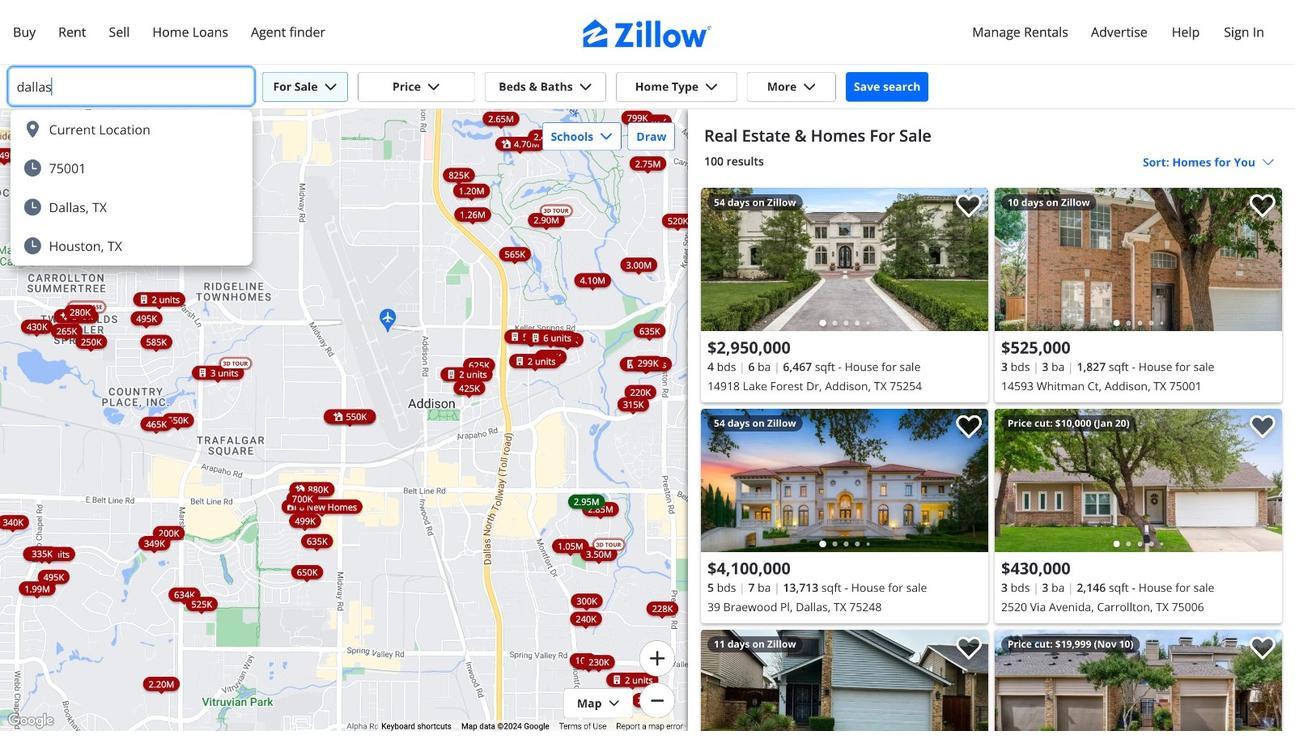 Task type: locate. For each thing, give the bounding box(es) containing it.
5616 preston oaks rd #1606, dallas, tx 75254 image
[[995, 630, 1283, 731]]

14593 whitman ct, addison, tx 75001 image
[[995, 188, 1283, 331]]

main content
[[688, 109, 1296, 731]]

google image
[[4, 711, 58, 731]]

2 option from the top
[[10, 149, 252, 188]]

property images, use arrow keys to navigate, image 1 of 24 group
[[995, 630, 1283, 731]]

list box inside "filters" element
[[10, 110, 252, 265]]

main navigation
[[0, 0, 1296, 65]]

list box
[[10, 110, 252, 265]]

option
[[10, 110, 252, 149], [10, 149, 252, 188], [10, 188, 252, 227], [10, 227, 252, 265]]

3 option from the top
[[10, 188, 252, 227]]

property images, use arrow keys to navigate, image 1 of 32 group
[[995, 188, 1283, 335]]

property images, use arrow keys to navigate, image 1 of 31 group
[[701, 630, 989, 731]]



Task type: describe. For each thing, give the bounding box(es) containing it.
1 option from the top
[[10, 110, 252, 149]]

filters element
[[0, 65, 1296, 265]]

property images, use arrow keys to navigate, image 1 of 22 group
[[995, 409, 1283, 556]]

property images, use arrow keys to navigate, image 1 of 37 group
[[701, 409, 989, 556]]

14918 lake forest dr, addison, tx 75254 image
[[701, 188, 989, 331]]

City, Neighborhood, ZIP, Address text field
[[17, 74, 239, 99]]

4 option from the top
[[10, 227, 252, 265]]

2008 via corona, carrollton, tx 75006 image
[[701, 630, 989, 731]]

zillow logo image
[[583, 19, 713, 48]]

map region
[[0, 84, 806, 731]]

39 braewood pl, dallas, tx 75248 image
[[701, 409, 989, 552]]

2520 via avenida, carrollton, tx 75006 image
[[995, 409, 1283, 552]]

property images, use arrow keys to navigate, image 1 of 40 group
[[701, 188, 989, 335]]



Task type: vqa. For each thing, say whether or not it's contained in the screenshot.
option
yes



